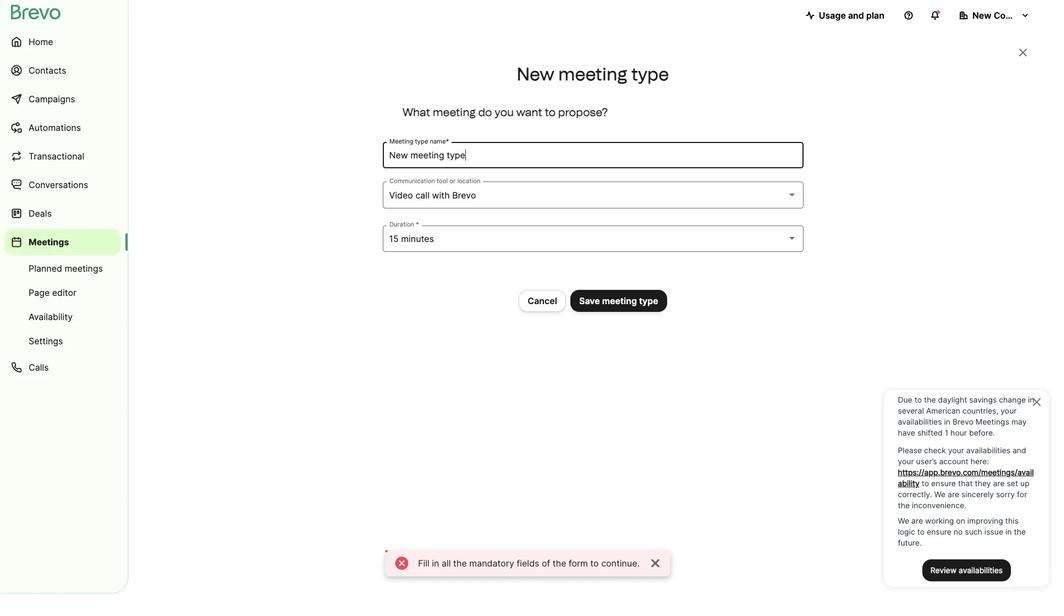 Task type: locate. For each thing, give the bounding box(es) containing it.
0 vertical spatial meeting
[[558, 64, 627, 85]]

meeting for what
[[433, 105, 476, 119]]

0 vertical spatial type
[[631, 64, 669, 85]]

what
[[402, 105, 430, 119]]

0 horizontal spatial new
[[517, 64, 554, 85]]

page editor
[[29, 287, 76, 298]]

save meeting type
[[579, 295, 658, 306]]

0 vertical spatial new
[[972, 10, 991, 21]]

new left company
[[972, 10, 991, 21]]

15 minutes
[[389, 233, 434, 244]]

brevo
[[452, 190, 476, 201]]

deals
[[29, 208, 52, 219]]

to
[[545, 105, 556, 119]]

save
[[579, 295, 600, 306]]

type for new meeting type
[[631, 64, 669, 85]]

company
[[994, 10, 1034, 21]]

usage and plan
[[819, 10, 884, 21]]

meetings
[[29, 237, 69, 248]]

meeting left do
[[433, 105, 476, 119]]

campaigns
[[29, 94, 75, 105]]

new company
[[972, 10, 1034, 21]]

propose?
[[558, 105, 608, 119]]

meeting right the save
[[602, 295, 637, 306]]

meeting inside button
[[602, 295, 637, 306]]

new company button
[[950, 4, 1038, 26]]

automations
[[29, 122, 81, 133]]

home
[[29, 36, 53, 47]]

call
[[415, 190, 430, 201]]

calls
[[29, 362, 49, 373]]

planned meetings link
[[4, 257, 121, 279]]

new
[[972, 10, 991, 21], [517, 64, 554, 85]]

type
[[631, 64, 669, 85], [639, 295, 658, 306]]

home link
[[4, 29, 121, 55]]

you
[[495, 105, 514, 119]]

meeting up propose?
[[558, 64, 627, 85]]

new up want
[[517, 64, 554, 85]]

new inside button
[[972, 10, 991, 21]]

minutes
[[401, 233, 434, 244]]

new for new company
[[972, 10, 991, 21]]

2 vertical spatial meeting
[[602, 295, 637, 306]]

1 vertical spatial new
[[517, 64, 554, 85]]

editor
[[52, 287, 76, 298]]

meeting
[[558, 64, 627, 85], [433, 105, 476, 119], [602, 295, 637, 306]]

availability
[[29, 311, 73, 322]]

type inside button
[[639, 295, 658, 306]]

availability link
[[4, 306, 121, 328]]

15
[[389, 233, 399, 244]]

page editor link
[[4, 282, 121, 304]]

1 vertical spatial type
[[639, 295, 658, 306]]

1 horizontal spatial new
[[972, 10, 991, 21]]

1 vertical spatial meeting
[[433, 105, 476, 119]]



Task type: vqa. For each thing, say whether or not it's contained in the screenshot.
Availability at the bottom
yes



Task type: describe. For each thing, give the bounding box(es) containing it.
meeting for save
[[602, 295, 637, 306]]

15 minutes field
[[389, 232, 797, 245]]

transactional
[[29, 151, 84, 162]]

usage
[[819, 10, 846, 21]]

conversations link
[[4, 172, 121, 198]]

save meeting type button
[[570, 290, 667, 312]]

cancel button
[[519, 290, 566, 312]]

deals link
[[4, 200, 121, 227]]

settings link
[[4, 330, 121, 352]]

calls link
[[4, 354, 121, 381]]

planned meetings
[[29, 263, 103, 274]]

type for save meeting type
[[639, 295, 658, 306]]

what meeting do you want to propose?
[[402, 105, 608, 119]]

plan
[[866, 10, 884, 21]]

do
[[478, 105, 492, 119]]

page
[[29, 287, 50, 298]]

conversations
[[29, 179, 88, 190]]

and
[[848, 10, 864, 21]]

contacts
[[29, 65, 66, 76]]

new for new meeting type
[[517, 64, 554, 85]]

Video call with Brevo field
[[389, 188, 797, 202]]

with
[[432, 190, 450, 201]]

usage and plan button
[[797, 4, 893, 26]]

settings
[[29, 336, 63, 347]]

transactional link
[[4, 143, 121, 169]]

meetings
[[65, 263, 103, 274]]

planned
[[29, 263, 62, 274]]

new meeting type
[[517, 64, 669, 85]]

automations link
[[4, 114, 121, 141]]

want
[[516, 105, 542, 119]]

contacts link
[[4, 57, 121, 84]]

cancel
[[528, 295, 557, 306]]

meeting for new
[[558, 64, 627, 85]]

campaigns link
[[4, 86, 121, 112]]

video call with brevo
[[389, 190, 476, 201]]

Meeting type name* text field
[[389, 149, 797, 162]]

meetings link
[[4, 229, 121, 255]]

video
[[389, 190, 413, 201]]



